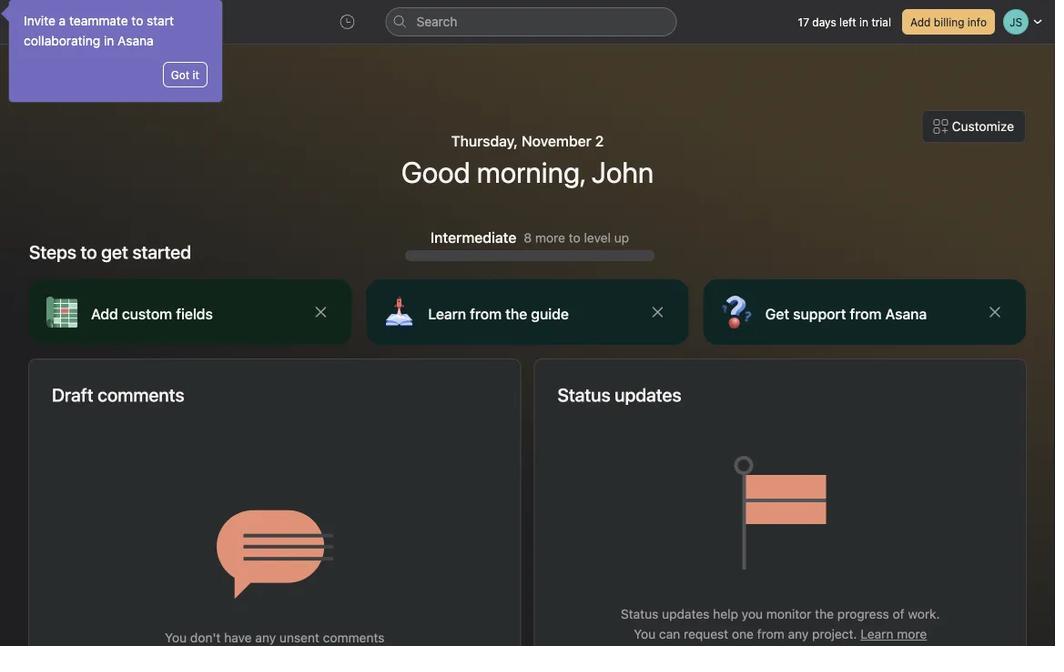 Task type: describe. For each thing, give the bounding box(es) containing it.
can
[[660, 627, 681, 642]]

add billing info button
[[903, 9, 996, 35]]

intermediate 8 more to level up
[[431, 229, 630, 246]]

search button
[[386, 7, 677, 36]]

to for invite a teammate to start collaborating in asana
[[131, 13, 143, 28]]

it
[[193, 68, 200, 81]]

have
[[224, 631, 252, 646]]

in inside invite a teammate to start collaborating in asana got it
[[104, 33, 114, 48]]

invite a teammate to start collaborating in asana got it
[[24, 13, 200, 81]]

the
[[816, 607, 835, 622]]

status updates help you monitor the progress of work. you can request one from any project.
[[621, 607, 941, 642]]

search list box
[[386, 7, 677, 36]]

dismiss image for learn from the guide
[[651, 305, 666, 320]]

add custom fields
[[91, 306, 213, 323]]

learn more link
[[861, 627, 928, 642]]

dismiss image for get support from asana
[[988, 305, 1003, 320]]

work.
[[909, 607, 941, 622]]

you
[[742, 607, 763, 622]]

left
[[840, 15, 857, 28]]

customize button
[[923, 110, 1027, 143]]

one
[[732, 627, 754, 642]]

start
[[147, 13, 174, 28]]

don't
[[190, 631, 221, 646]]

invite
[[24, 13, 55, 28]]

november
[[522, 133, 592, 150]]

0 vertical spatial in
[[860, 15, 869, 28]]

collaborating
[[24, 33, 100, 48]]

you inside status updates help you monitor the progress of work. you can request one from any project.
[[634, 627, 656, 642]]

search
[[417, 14, 458, 29]]

steps to get started
[[29, 241, 191, 263]]

days
[[813, 15, 837, 28]]

good
[[402, 155, 471, 189]]

0 horizontal spatial any
[[255, 631, 276, 646]]



Task type: locate. For each thing, give the bounding box(es) containing it.
thursday,
[[452, 133, 518, 150]]

to right steps
[[81, 241, 97, 263]]

1 horizontal spatial any
[[789, 627, 809, 642]]

steps
[[29, 241, 76, 263]]

comments
[[323, 631, 385, 646]]

1 vertical spatial more
[[898, 627, 928, 642]]

learn from the guide
[[428, 306, 569, 323]]

more
[[536, 230, 566, 245], [898, 627, 928, 642]]

0 horizontal spatial in
[[104, 33, 114, 48]]

you left don't
[[165, 631, 187, 646]]

from asana
[[850, 306, 928, 323]]

in down "teammate"
[[104, 33, 114, 48]]

any down monitor
[[789, 627, 809, 642]]

1 vertical spatial add
[[91, 306, 118, 323]]

add down steps to get started
[[91, 306, 118, 323]]

you down status
[[634, 627, 656, 642]]

support
[[794, 306, 847, 323]]

get support from asana
[[766, 306, 928, 323]]

0 vertical spatial from
[[470, 306, 502, 323]]

draft comments
[[52, 384, 184, 406]]

request
[[684, 627, 729, 642]]

dismiss image
[[651, 305, 666, 320], [988, 305, 1003, 320]]

you
[[634, 627, 656, 642], [165, 631, 187, 646]]

from down monitor
[[758, 627, 785, 642]]

add left billing
[[911, 15, 931, 28]]

0 vertical spatial add
[[911, 15, 931, 28]]

more down work.
[[898, 627, 928, 642]]

1 vertical spatial in
[[104, 33, 114, 48]]

1 horizontal spatial more
[[898, 627, 928, 642]]

level
[[584, 230, 611, 245]]

get
[[766, 306, 790, 323]]

learn down intermediate
[[428, 306, 467, 323]]

billing
[[935, 15, 965, 28]]

to
[[131, 13, 143, 28], [569, 230, 581, 245], [81, 241, 97, 263]]

unsent
[[280, 631, 320, 646]]

any right have
[[255, 631, 276, 646]]

intermediate
[[431, 229, 517, 246]]

customize
[[953, 119, 1015, 134]]

2 horizontal spatial to
[[569, 230, 581, 245]]

from
[[470, 306, 502, 323], [758, 627, 785, 642]]

2 dismiss image from the left
[[988, 305, 1003, 320]]

info
[[968, 15, 988, 28]]

actions image
[[995, 244, 1009, 259]]

1 horizontal spatial to
[[131, 13, 143, 28]]

from inside status updates help you monitor the progress of work. you can request one from any project.
[[758, 627, 785, 642]]

more right 8
[[536, 230, 566, 245]]

1 horizontal spatial you
[[634, 627, 656, 642]]

the guide
[[506, 306, 569, 323]]

learn down progress
[[861, 627, 894, 642]]

got
[[171, 68, 190, 81]]

1 horizontal spatial dismiss image
[[988, 305, 1003, 320]]

0 vertical spatial more
[[536, 230, 566, 245]]

in
[[860, 15, 869, 28], [104, 33, 114, 48]]

1 horizontal spatial from
[[758, 627, 785, 642]]

2
[[596, 133, 604, 150]]

0 horizontal spatial more
[[536, 230, 566, 245]]

add for add billing info
[[911, 15, 931, 28]]

up
[[615, 230, 630, 245]]

help
[[714, 607, 739, 622]]

0 horizontal spatial learn
[[428, 306, 467, 323]]

learn for learn more
[[861, 627, 894, 642]]

0 vertical spatial learn
[[428, 306, 467, 323]]

to left level
[[569, 230, 581, 245]]

thursday, november 2 good morning, john
[[402, 133, 654, 189]]

add inside add billing info button
[[911, 15, 931, 28]]

to for intermediate
[[569, 230, 581, 245]]

dismiss image
[[314, 305, 328, 320]]

from left the 'the guide'
[[470, 306, 502, 323]]

0 horizontal spatial to
[[81, 241, 97, 263]]

17 days left in trial
[[799, 15, 892, 28]]

add billing info
[[911, 15, 988, 28]]

1 horizontal spatial in
[[860, 15, 869, 28]]

0 horizontal spatial add
[[91, 306, 118, 323]]

progress
[[838, 607, 890, 622]]

to up asana
[[131, 13, 143, 28]]

a
[[59, 13, 66, 28]]

in right left
[[860, 15, 869, 28]]

asana
[[118, 33, 154, 48]]

0 horizontal spatial from
[[470, 306, 502, 323]]

got it button
[[163, 62, 208, 87]]

status
[[621, 607, 659, 622]]

learn
[[428, 306, 467, 323], [861, 627, 894, 642]]

updates
[[662, 607, 710, 622]]

to inside intermediate 8 more to level up
[[569, 230, 581, 245]]

17
[[799, 15, 810, 28]]

trial
[[872, 15, 892, 28]]

0 horizontal spatial dismiss image
[[651, 305, 666, 320]]

1 horizontal spatial add
[[911, 15, 931, 28]]

to inside invite a teammate to start collaborating in asana got it
[[131, 13, 143, 28]]

of
[[893, 607, 905, 622]]

you don't have any unsent comments
[[165, 631, 385, 646]]

get started
[[101, 241, 191, 263]]

teammate
[[69, 13, 128, 28]]

1 horizontal spatial learn
[[861, 627, 894, 642]]

1 dismiss image from the left
[[651, 305, 666, 320]]

learn more
[[861, 627, 928, 642]]

any
[[789, 627, 809, 642], [255, 631, 276, 646]]

0 horizontal spatial you
[[165, 631, 187, 646]]

1 vertical spatial learn
[[861, 627, 894, 642]]

more inside intermediate 8 more to level up
[[536, 230, 566, 245]]

invite a teammate to start collaborating in asana tooltip
[[4, 0, 222, 102]]

project.
[[813, 627, 858, 642]]

status updates
[[558, 384, 682, 406]]

1 vertical spatial from
[[758, 627, 785, 642]]

morning,
[[477, 155, 585, 189]]

learn for learn from the guide
[[428, 306, 467, 323]]

8
[[524, 230, 532, 245]]

custom fields
[[122, 306, 213, 323]]

monitor
[[767, 607, 812, 622]]

history image
[[340, 15, 355, 29]]

add
[[911, 15, 931, 28], [91, 306, 118, 323]]

any inside status updates help you monitor the progress of work. you can request one from any project.
[[789, 627, 809, 642]]

add for add custom fields
[[91, 306, 118, 323]]

john
[[592, 155, 654, 189]]



Task type: vqa. For each thing, say whether or not it's contained in the screenshot.
Mark complete option
no



